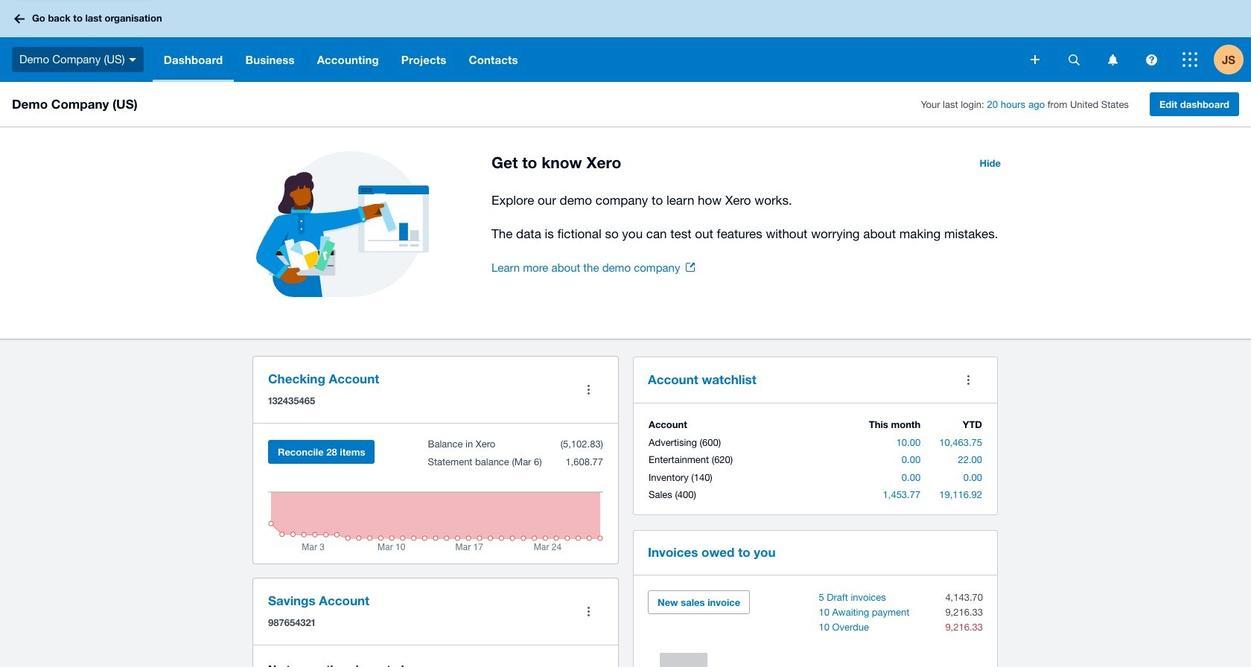 Task type: locate. For each thing, give the bounding box(es) containing it.
manage menu toggle image
[[574, 375, 603, 405], [574, 597, 603, 627]]

banner
[[0, 0, 1251, 82]]

2 horizontal spatial svg image
[[1183, 52, 1198, 67]]

svg image
[[14, 14, 25, 23], [1068, 54, 1080, 65], [1108, 54, 1118, 65], [129, 58, 136, 62]]

svg image
[[1183, 52, 1198, 67], [1146, 54, 1157, 65], [1031, 55, 1040, 64]]

1 vertical spatial manage menu toggle image
[[574, 597, 603, 627]]

2 manage menu toggle image from the top
[[574, 597, 603, 627]]

1 horizontal spatial svg image
[[1146, 54, 1157, 65]]

0 vertical spatial manage menu toggle image
[[574, 375, 603, 405]]

accounts watchlist options image
[[953, 365, 983, 395]]



Task type: vqa. For each thing, say whether or not it's contained in the screenshot.
text field
no



Task type: describe. For each thing, give the bounding box(es) containing it.
intro banner body element
[[492, 190, 1010, 244]]

1 manage menu toggle image from the top
[[574, 375, 603, 405]]

0 horizontal spatial svg image
[[1031, 55, 1040, 64]]



